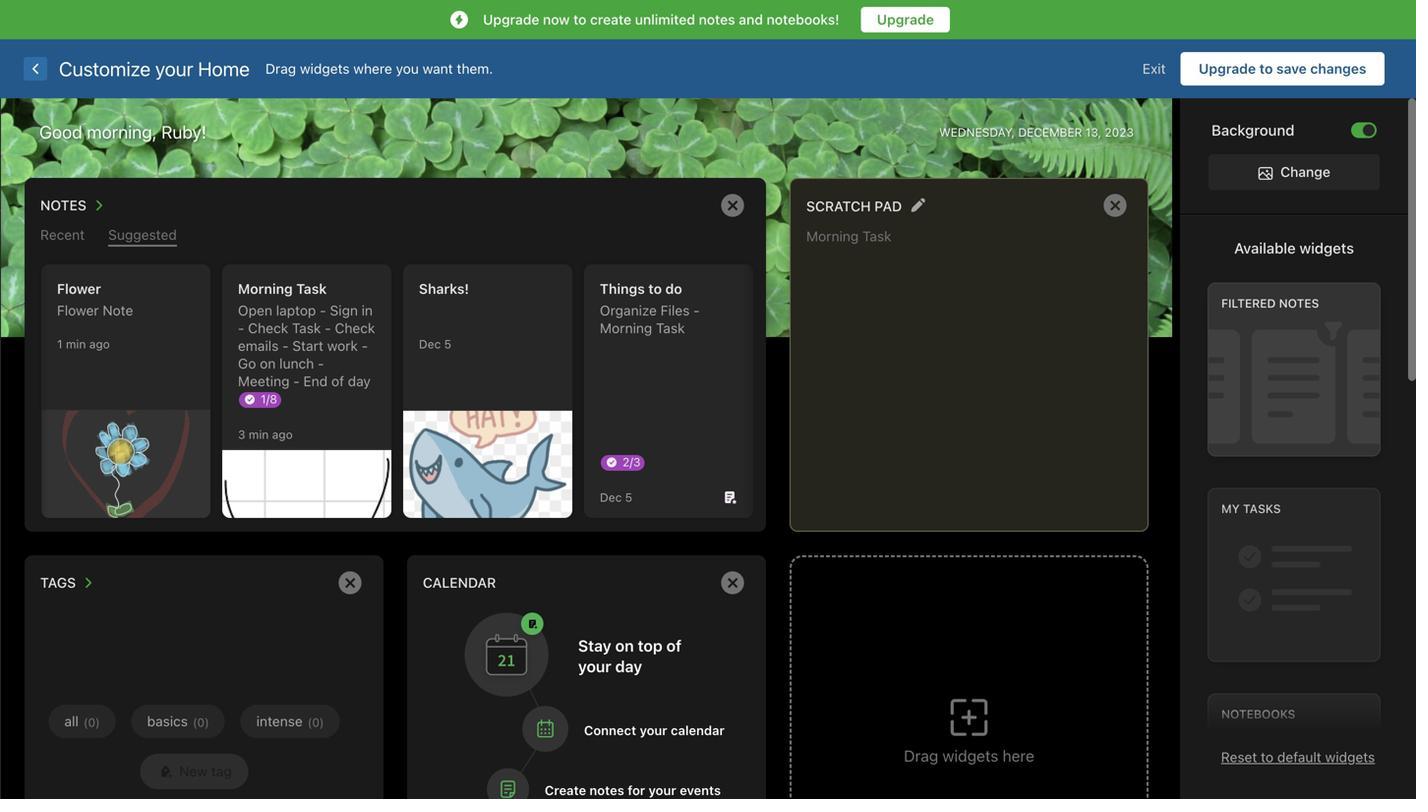 Task type: locate. For each thing, give the bounding box(es) containing it.
want
[[423, 61, 453, 77]]

to for upgrade
[[1260, 61, 1274, 77]]

ruby!
[[161, 122, 207, 143]]

upgrade to save changes button
[[1181, 52, 1385, 86]]

drag right home
[[266, 61, 296, 77]]

2 remove image from the left
[[713, 564, 753, 603]]

here
[[1003, 747, 1035, 766]]

widgets
[[300, 61, 350, 77], [1300, 239, 1355, 257], [943, 747, 999, 766], [1326, 750, 1376, 766]]

1 horizontal spatial remove image
[[713, 564, 753, 603]]

2 remove image from the left
[[1096, 186, 1136, 225]]

0 horizontal spatial drag
[[266, 61, 296, 77]]

1 horizontal spatial remove image
[[1096, 186, 1136, 225]]

2 horizontal spatial upgrade
[[1199, 61, 1257, 77]]

widgets right default
[[1326, 750, 1376, 766]]

widgets left 'here'
[[943, 747, 999, 766]]

save
[[1277, 61, 1308, 77]]

notes
[[1280, 296, 1320, 310]]

you
[[396, 61, 419, 77]]

widgets left where
[[300, 61, 350, 77]]

available widgets
[[1235, 239, 1355, 257]]

upgrade
[[483, 11, 540, 28], [877, 11, 935, 28], [1199, 61, 1257, 77]]

december
[[1019, 125, 1083, 139]]

upgrade button
[[862, 7, 950, 32]]

unlimited
[[635, 11, 696, 28]]

remove image
[[331, 564, 370, 603], [713, 564, 753, 603]]

to inside button
[[1260, 61, 1274, 77]]

change button
[[1209, 154, 1380, 190]]

edit widget title image
[[911, 198, 926, 213]]

default
[[1278, 750, 1322, 766]]

1 vertical spatial drag
[[904, 747, 939, 766]]

customize your home
[[59, 57, 250, 80]]

wednesday, december 13, 2023
[[940, 125, 1135, 139]]

change
[[1281, 164, 1331, 180]]

and
[[739, 11, 763, 28]]

2023
[[1105, 125, 1135, 139]]

tasks
[[1244, 502, 1282, 516]]

reset
[[1222, 750, 1258, 766]]

to left save at top right
[[1260, 61, 1274, 77]]

remove image
[[713, 186, 753, 225], [1096, 186, 1136, 225]]

wednesday,
[[940, 125, 1016, 139]]

2 vertical spatial to
[[1262, 750, 1274, 766]]

1 remove image from the left
[[331, 564, 370, 603]]

0 horizontal spatial remove image
[[713, 186, 753, 225]]

1 horizontal spatial drag
[[904, 747, 939, 766]]

upgrade inside "button"
[[877, 11, 935, 28]]

home
[[198, 57, 250, 80]]

1 vertical spatial to
[[1260, 61, 1274, 77]]

to
[[574, 11, 587, 28], [1260, 61, 1274, 77], [1262, 750, 1274, 766]]

1 remove image from the left
[[713, 186, 753, 225]]

0 vertical spatial drag
[[266, 61, 296, 77]]

notes
[[699, 11, 736, 28]]

to right now
[[574, 11, 587, 28]]

widgets for drag widgets where you want them.
[[300, 61, 350, 77]]

changes
[[1311, 61, 1367, 77]]

widgets right available
[[1300, 239, 1355, 257]]

13,
[[1086, 125, 1102, 139]]

1 horizontal spatial upgrade
[[877, 11, 935, 28]]

my
[[1222, 502, 1241, 516]]

drag left 'here'
[[904, 747, 939, 766]]

background image
[[1364, 124, 1376, 136]]

0 horizontal spatial upgrade
[[483, 11, 540, 28]]

where
[[354, 61, 392, 77]]

0 horizontal spatial remove image
[[331, 564, 370, 603]]

upgrade inside button
[[1199, 61, 1257, 77]]

widgets for drag widgets here
[[943, 747, 999, 766]]

to right reset
[[1262, 750, 1274, 766]]

drag
[[266, 61, 296, 77], [904, 747, 939, 766]]



Task type: vqa. For each thing, say whether or not it's contained in the screenshot.
tab list
no



Task type: describe. For each thing, give the bounding box(es) containing it.
available
[[1235, 239, 1297, 257]]

scratch pad
[[807, 198, 903, 214]]

upgrade to save changes
[[1199, 61, 1367, 77]]

reset to default widgets button
[[1222, 750, 1376, 766]]

drag widgets here
[[904, 747, 1035, 766]]

drag for drag widgets here
[[904, 747, 939, 766]]

customize
[[59, 57, 151, 80]]

drag widgets where you want them.
[[266, 61, 493, 77]]

good
[[39, 122, 82, 143]]

widgets for available widgets
[[1300, 239, 1355, 257]]

background
[[1212, 122, 1295, 139]]

scratch
[[807, 198, 871, 214]]

0 vertical spatial to
[[574, 11, 587, 28]]

exit
[[1143, 61, 1167, 77]]

exit button
[[1128, 52, 1181, 86]]

upgrade for upgrade
[[877, 11, 935, 28]]

my tasks
[[1222, 502, 1282, 516]]

good morning, ruby!
[[39, 122, 207, 143]]

upgrade for upgrade now to create unlimited notes and notebooks!
[[483, 11, 540, 28]]

pad
[[875, 198, 903, 214]]

create
[[590, 11, 632, 28]]

upgrade for upgrade to save changes
[[1199, 61, 1257, 77]]

reset to default widgets
[[1222, 750, 1376, 766]]

notebooks
[[1222, 708, 1296, 722]]

upgrade now to create unlimited notes and notebooks!
[[483, 11, 840, 28]]

notebooks!
[[767, 11, 840, 28]]

drag for drag widgets where you want them.
[[266, 61, 296, 77]]

scratch pad button
[[807, 193, 903, 218]]

them.
[[457, 61, 493, 77]]

your
[[155, 57, 193, 80]]

morning,
[[87, 122, 157, 143]]

to for reset
[[1262, 750, 1274, 766]]

filtered notes
[[1222, 296, 1320, 310]]

filtered
[[1222, 296, 1277, 310]]

now
[[543, 11, 570, 28]]



